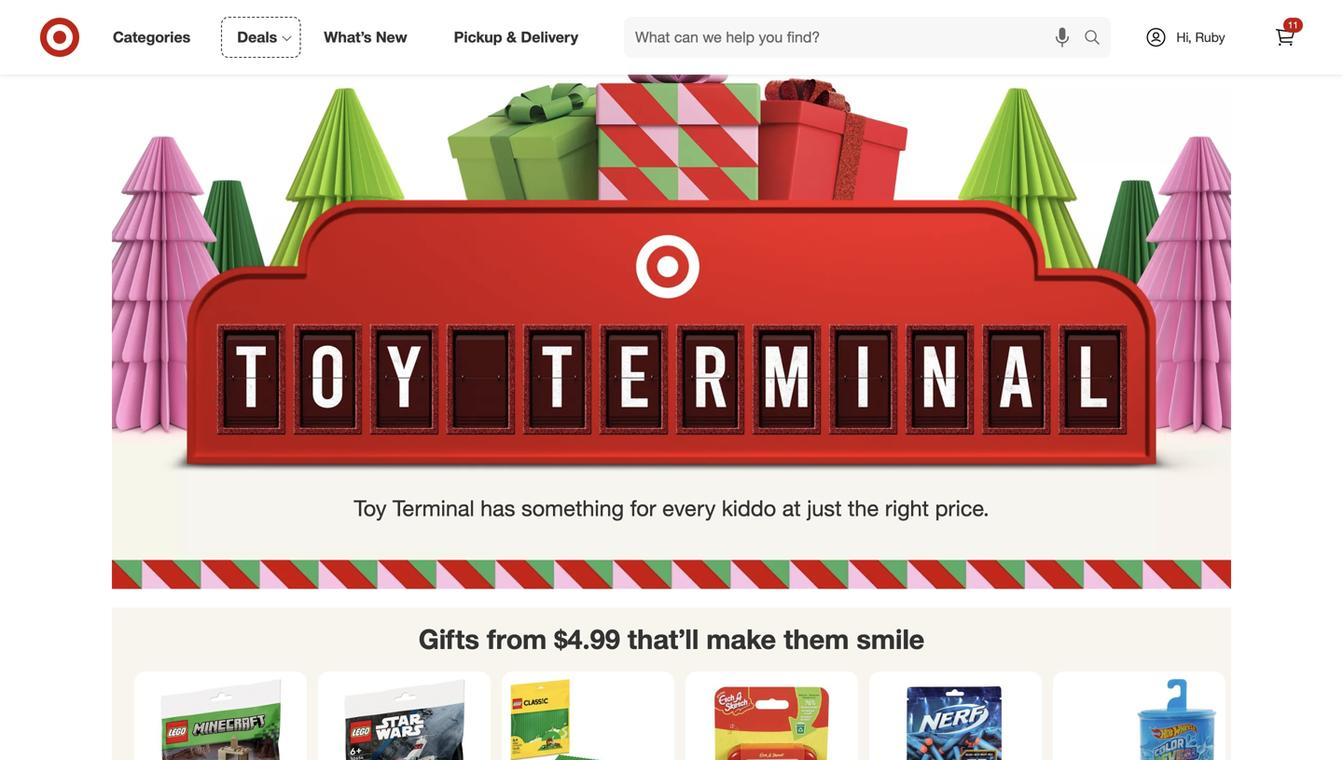 Task type: describe. For each thing, give the bounding box(es) containing it.
categories link
[[97, 17, 214, 58]]

what's
[[324, 28, 372, 46]]

every
[[663, 495, 716, 522]]

price.
[[936, 495, 990, 522]]

from
[[487, 623, 547, 656]]

make
[[707, 623, 776, 656]]

that'll
[[628, 623, 699, 656]]

nerf elite 2.0 refill - 50ct image
[[877, 679, 1035, 760]]

delivery
[[521, 28, 579, 46]]

$4.99
[[554, 623, 620, 656]]

hi,
[[1177, 29, 1192, 45]]

lego minecraft the dripstone cavern 30647 building toy set image
[[142, 679, 300, 760]]

lego classic green baseplate 11023 building kit image
[[509, 679, 667, 760]]

smile
[[857, 623, 925, 656]]

kiddo
[[722, 495, 777, 522]]

pickup & delivery link
[[438, 17, 602, 58]]

&
[[507, 28, 517, 46]]

pickup
[[454, 28, 503, 46]]

terminal
[[393, 495, 475, 522]]

categories
[[113, 28, 191, 46]]

right
[[885, 495, 929, 522]]

deals link
[[221, 17, 301, 58]]

just
[[807, 495, 842, 522]]

what's new
[[324, 28, 407, 46]]

hi, ruby
[[1177, 29, 1226, 45]]

search button
[[1076, 17, 1121, 62]]

ruby
[[1196, 29, 1226, 45]]

has
[[481, 495, 516, 522]]



Task type: locate. For each thing, give the bounding box(es) containing it.
11 link
[[1265, 17, 1306, 58]]

carousel region
[[112, 608, 1232, 760]]

new
[[376, 28, 407, 46]]

gifts
[[419, 623, 480, 656]]

deals
[[237, 28, 277, 46]]

what's new link
[[308, 17, 431, 58]]

at
[[783, 495, 801, 522]]

them
[[784, 623, 849, 656]]

search
[[1076, 30, 1121, 48]]

lego star wars x-wing starfighter 30654 building toy set image
[[326, 679, 483, 760]]

pickup & delivery
[[454, 28, 579, 46]]

11
[[1289, 19, 1299, 31]]

something
[[522, 495, 624, 522]]

toy
[[354, 495, 387, 522]]

etch a sketch pocket image
[[693, 679, 851, 760]]

the
[[848, 495, 879, 522]]

gifts from $4.99 that'll make them smile
[[419, 623, 925, 656]]

for
[[630, 495, 657, 522]]

toy terminal has something for every kiddo at just the right price.
[[354, 495, 990, 522]]

What can we help you find? suggestions appear below search field
[[624, 17, 1089, 58]]

hot wheels color reveal vehicles - 2pk image
[[1061, 679, 1219, 760]]



Task type: vqa. For each thing, say whether or not it's contained in the screenshot.
the NERF Elite 2.0 Refill - 50ct image
yes



